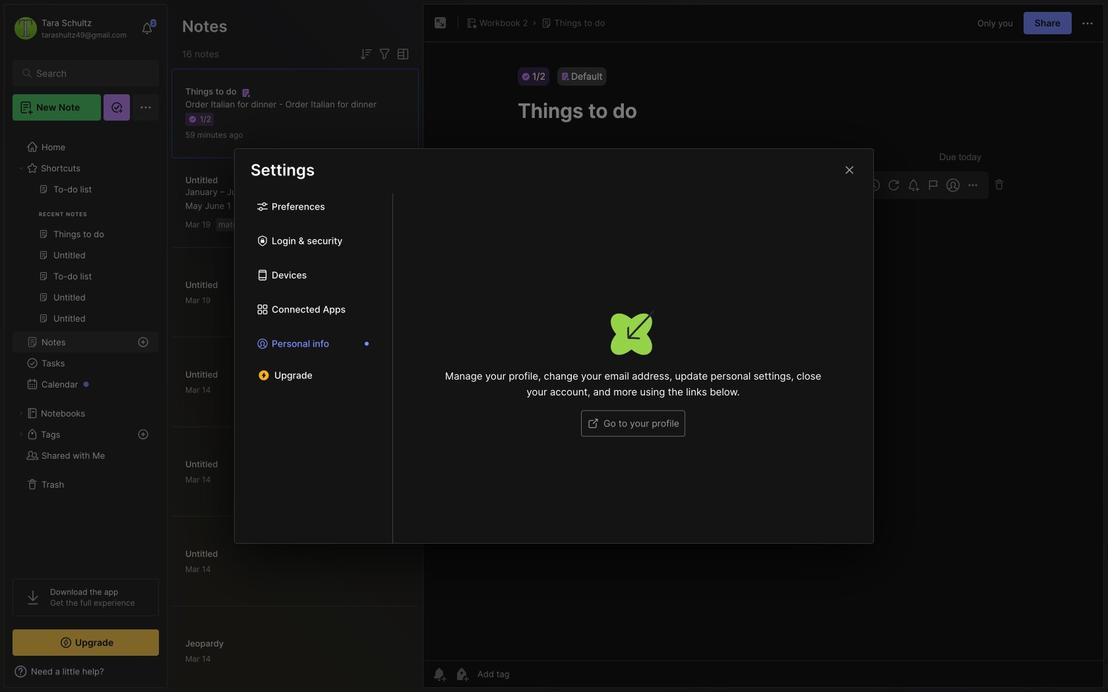Task type: describe. For each thing, give the bounding box(es) containing it.
group inside "main" element
[[13, 179, 158, 337]]

none search field inside "main" element
[[36, 65, 141, 81]]

Note Editor text field
[[423, 42, 1104, 661]]

expand tags image
[[17, 431, 25, 439]]

main element
[[0, 0, 172, 693]]

expand notebooks image
[[17, 410, 25, 418]]

tree inside "main" element
[[5, 129, 167, 567]]



Task type: vqa. For each thing, say whether or not it's contained in the screenshot.
expand note image
yes



Task type: locate. For each thing, give the bounding box(es) containing it.
expand note image
[[433, 15, 449, 31]]

Search text field
[[36, 67, 141, 80]]

tree
[[5, 129, 167, 567]]

group
[[13, 179, 158, 337]]

tab list
[[235, 194, 393, 544]]

add tag image
[[454, 667, 470, 683]]

add a reminder image
[[431, 667, 447, 683]]

close image
[[842, 162, 858, 178]]

None search field
[[36, 65, 141, 81]]

note window element
[[423, 4, 1104, 689]]



